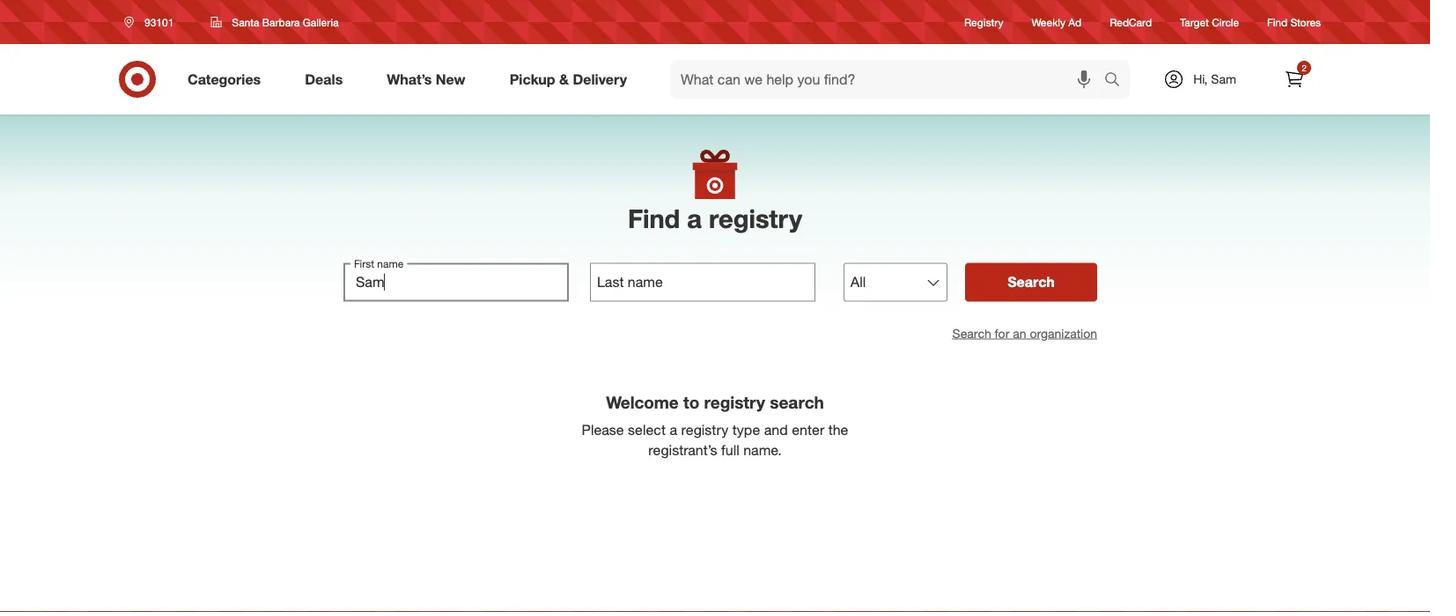Task type: locate. For each thing, give the bounding box(es) containing it.
deals
[[305, 71, 343, 88]]

search for search for an organization
[[953, 325, 991, 341]]

0 horizontal spatial find
[[628, 203, 680, 234]]

registry
[[709, 203, 802, 234], [704, 392, 765, 412], [681, 421, 729, 438]]

what's new link
[[372, 60, 488, 99]]

93101
[[144, 15, 174, 29]]

find stores
[[1267, 15, 1321, 29]]

1 vertical spatial search
[[953, 325, 991, 341]]

0 horizontal spatial search
[[770, 392, 824, 412]]

target circle
[[1180, 15, 1239, 29]]

1 vertical spatial registry
[[704, 392, 765, 412]]

search inside button
[[1008, 273, 1055, 290]]

1 vertical spatial a
[[670, 421, 677, 438]]

full
[[721, 441, 740, 459]]

find for find a registry
[[628, 203, 680, 234]]

1 horizontal spatial search
[[1097, 72, 1139, 89]]

target circle link
[[1180, 14, 1239, 30]]

0 horizontal spatial search
[[953, 325, 991, 341]]

1 horizontal spatial a
[[687, 203, 702, 234]]

1 horizontal spatial search
[[1008, 273, 1055, 290]]

0 vertical spatial registry
[[709, 203, 802, 234]]

1 horizontal spatial find
[[1267, 15, 1288, 29]]

weekly ad link
[[1032, 14, 1082, 30]]

2
[[1302, 62, 1307, 73]]

1 vertical spatial find
[[628, 203, 680, 234]]

categories link
[[173, 60, 283, 99]]

santa
[[232, 15, 259, 29]]

please
[[582, 421, 624, 438]]

search up enter
[[770, 392, 824, 412]]

sam
[[1211, 71, 1236, 87]]

None text field
[[343, 263, 569, 301], [590, 263, 815, 301], [343, 263, 569, 301], [590, 263, 815, 301]]

find a registry
[[628, 203, 802, 234]]

new
[[436, 71, 466, 88]]

registry for a
[[709, 203, 802, 234]]

search button
[[965, 263, 1097, 301]]

search up search for an organization
[[1008, 273, 1055, 290]]

pickup
[[510, 71, 555, 88]]

find inside find stores link
[[1267, 15, 1288, 29]]

0 horizontal spatial a
[[670, 421, 677, 438]]

target
[[1180, 15, 1209, 29]]

0 vertical spatial search
[[1097, 72, 1139, 89]]

search
[[1008, 273, 1055, 290], [953, 325, 991, 341]]

search
[[1097, 72, 1139, 89], [770, 392, 824, 412]]

0 vertical spatial search
[[1008, 273, 1055, 290]]

2 vertical spatial registry
[[681, 421, 729, 438]]

type
[[732, 421, 760, 438]]

name.
[[743, 441, 782, 459]]

search for an organization link
[[953, 325, 1097, 341]]

registry link
[[964, 14, 1004, 30]]

a
[[687, 203, 702, 234], [670, 421, 677, 438]]

select
[[628, 421, 666, 438]]

welcome
[[606, 392, 679, 412]]

categories
[[188, 71, 261, 88]]

barbara
[[262, 15, 300, 29]]

0 vertical spatial find
[[1267, 15, 1288, 29]]

find
[[1267, 15, 1288, 29], [628, 203, 680, 234]]

deals link
[[290, 60, 365, 99]]

galleria
[[303, 15, 339, 29]]

search down redcard link
[[1097, 72, 1139, 89]]

search left the for
[[953, 325, 991, 341]]

1 vertical spatial search
[[770, 392, 824, 412]]

hi,
[[1194, 71, 1208, 87]]

circle
[[1212, 15, 1239, 29]]

What can we help you find? suggestions appear below search field
[[670, 60, 1109, 99]]

and
[[764, 421, 788, 438]]

registry for to
[[704, 392, 765, 412]]



Task type: vqa. For each thing, say whether or not it's contained in the screenshot.
12/11
no



Task type: describe. For each thing, give the bounding box(es) containing it.
registry
[[964, 15, 1004, 29]]

redcard link
[[1110, 14, 1152, 30]]

organization
[[1030, 325, 1097, 341]]

registrant's
[[648, 441, 717, 459]]

find stores link
[[1267, 14, 1321, 30]]

an
[[1013, 325, 1027, 341]]

&
[[559, 71, 569, 88]]

redcard
[[1110, 15, 1152, 29]]

pickup & delivery
[[510, 71, 627, 88]]

a inside please select a registry type and enter the registrant's full name.
[[670, 421, 677, 438]]

93101 button
[[113, 6, 192, 38]]

welcome to registry search
[[606, 392, 824, 412]]

weekly ad
[[1032, 15, 1082, 29]]

delivery
[[573, 71, 627, 88]]

santa barbara galleria
[[232, 15, 339, 29]]

ad
[[1069, 15, 1082, 29]]

please select a registry type and enter the registrant's full name.
[[582, 421, 849, 459]]

enter
[[792, 421, 825, 438]]

the
[[828, 421, 849, 438]]

to
[[683, 392, 700, 412]]

search button
[[1097, 60, 1139, 102]]

what's new
[[387, 71, 466, 88]]

search for search
[[1008, 273, 1055, 290]]

weekly
[[1032, 15, 1066, 29]]

2 link
[[1275, 60, 1314, 99]]

what's
[[387, 71, 432, 88]]

search for an organization
[[953, 325, 1097, 341]]

hi, sam
[[1194, 71, 1236, 87]]

pickup & delivery link
[[495, 60, 649, 99]]

registry inside please select a registry type and enter the registrant's full name.
[[681, 421, 729, 438]]

0 vertical spatial a
[[687, 203, 702, 234]]

santa barbara galleria button
[[199, 6, 350, 38]]

stores
[[1291, 15, 1321, 29]]

for
[[995, 325, 1010, 341]]

find for find stores
[[1267, 15, 1288, 29]]



